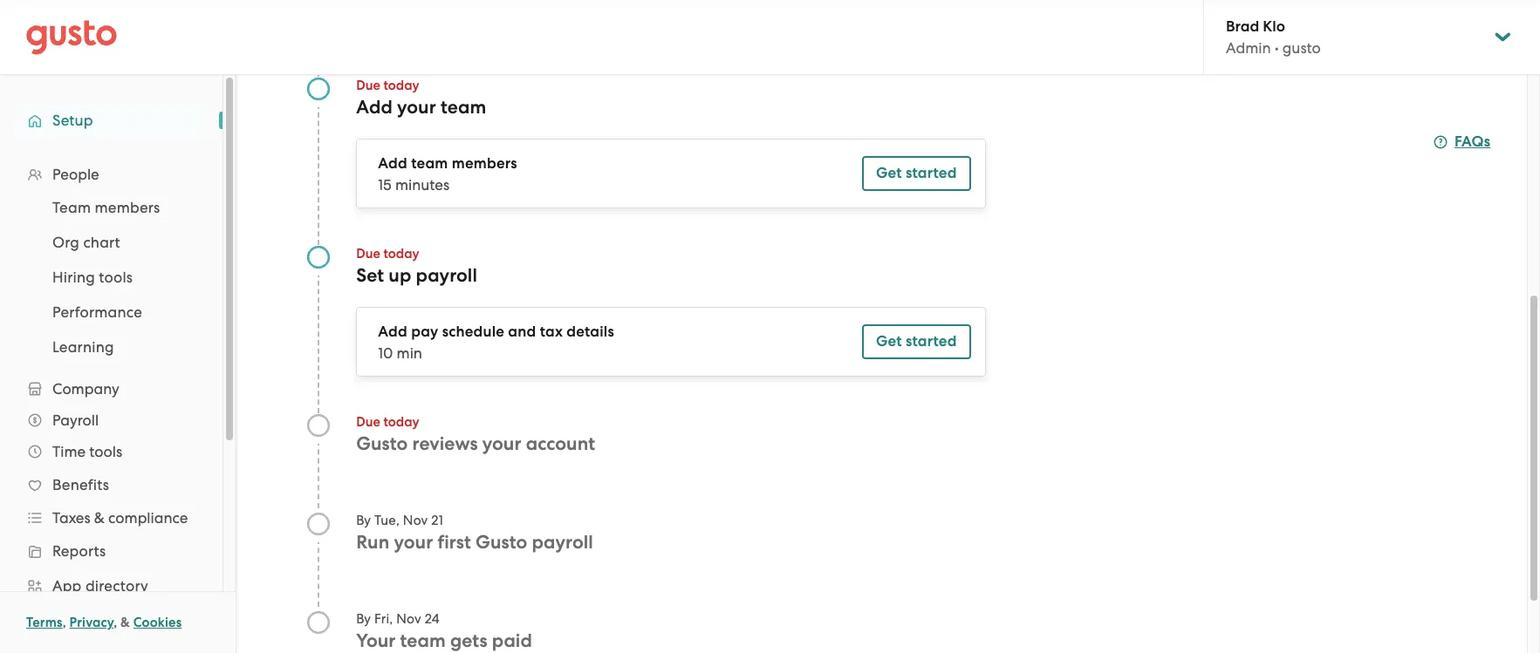 Task type: vqa. For each thing, say whether or not it's contained in the screenshot.
Gusto navigation element
yes



Task type: locate. For each thing, give the bounding box(es) containing it.
tax
[[540, 323, 563, 341]]

2 today from the top
[[384, 246, 420, 262]]

payroll inside due today set up payroll
[[416, 264, 478, 287]]

tools inside dropdown button
[[89, 443, 122, 461]]

cookies button
[[133, 613, 182, 634]]

up
[[389, 264, 411, 287]]

1 vertical spatial &
[[121, 615, 130, 631]]

app directory link
[[17, 571, 205, 602]]

0 vertical spatial nov
[[403, 513, 428, 529]]

nov
[[403, 513, 428, 529], [396, 612, 421, 628]]

3 today from the top
[[384, 415, 420, 430]]

1 today from the top
[[384, 78, 420, 93]]

0 vertical spatial by
[[356, 513, 371, 529]]

add inside the "add pay schedule and tax details 10 min"
[[378, 323, 408, 341]]

by inside by fri, nov 24 your team gets paid
[[356, 612, 371, 628]]

1 by from the top
[[356, 513, 371, 529]]

0 vertical spatial circle blank image
[[306, 414, 330, 438]]

nov left "24" in the bottom left of the page
[[396, 612, 421, 628]]

payroll
[[416, 264, 478, 287], [532, 532, 594, 554]]

1 horizontal spatial members
[[452, 155, 517, 173]]

gusto right the 'first'
[[476, 532, 528, 554]]

people
[[52, 166, 99, 183]]

1 , from the left
[[63, 615, 66, 631]]

1 get started from the top
[[876, 164, 957, 182]]

terms
[[26, 615, 63, 631]]

0 vertical spatial get started button
[[862, 156, 971, 191]]

0 vertical spatial team
[[441, 96, 486, 119]]

tools
[[99, 269, 133, 286], [89, 443, 122, 461]]

0 horizontal spatial ,
[[63, 615, 66, 631]]

1 vertical spatial gusto
[[476, 532, 528, 554]]

team up minutes
[[411, 155, 448, 173]]

nov inside by tue, nov 21 run your first gusto payroll
[[403, 513, 428, 529]]

1 vertical spatial get
[[876, 333, 902, 351]]

add team members 15 minutes
[[378, 155, 517, 194]]

by fri, nov 24 your team gets paid
[[356, 612, 532, 653]]

list containing team members
[[0, 190, 223, 365]]

nov for team
[[396, 612, 421, 628]]

1 vertical spatial due
[[356, 246, 381, 262]]

0 vertical spatial due
[[356, 78, 381, 93]]

payroll
[[52, 412, 99, 429]]

1 get from the top
[[876, 164, 902, 182]]

team inside by fri, nov 24 your team gets paid
[[400, 630, 446, 653]]

0 vertical spatial payroll
[[416, 264, 478, 287]]

1 get started button from the top
[[862, 156, 971, 191]]

get
[[876, 164, 902, 182], [876, 333, 902, 351]]

1 vertical spatial tools
[[89, 443, 122, 461]]

2 vertical spatial team
[[400, 630, 446, 653]]

chart
[[83, 234, 120, 251]]

team inside 'add team members 15 minutes'
[[411, 155, 448, 173]]

tools down payroll dropdown button
[[89, 443, 122, 461]]

0 vertical spatial get
[[876, 164, 902, 182]]

& inside taxes & compliance dropdown button
[[94, 510, 105, 527]]

add
[[356, 96, 393, 119], [378, 155, 408, 173], [378, 323, 408, 341]]

0 vertical spatial your
[[397, 96, 436, 119]]

1 list from the top
[[0, 159, 223, 654]]

time
[[52, 443, 86, 461]]

0 vertical spatial &
[[94, 510, 105, 527]]

nov left 21
[[403, 513, 428, 529]]

today inside due today add your team
[[384, 78, 420, 93]]

add inside 'add team members 15 minutes'
[[378, 155, 408, 173]]

0 horizontal spatial &
[[94, 510, 105, 527]]

2 get started button from the top
[[862, 325, 971, 360]]

0 horizontal spatial payroll
[[416, 264, 478, 287]]

time tools button
[[17, 436, 205, 468]]

1 vertical spatial add
[[378, 155, 408, 173]]

details
[[567, 323, 614, 341]]

1 vertical spatial payroll
[[532, 532, 594, 554]]

2 vertical spatial add
[[378, 323, 408, 341]]

2 , from the left
[[114, 615, 117, 631]]

gusto left reviews
[[356, 433, 408, 456]]

3 due from the top
[[356, 415, 381, 430]]

hiring
[[52, 269, 95, 286]]

today inside due today gusto reviews your account
[[384, 415, 420, 430]]

by
[[356, 513, 371, 529], [356, 612, 371, 628]]

add for set
[[378, 323, 408, 341]]

team down "24" in the bottom left of the page
[[400, 630, 446, 653]]

0 vertical spatial get started
[[876, 164, 957, 182]]

started for team
[[906, 164, 957, 182]]

2 get from the top
[[876, 333, 902, 351]]

2 get started from the top
[[876, 333, 957, 351]]

your up 'add team members 15 minutes'
[[397, 96, 436, 119]]

1 due from the top
[[356, 78, 381, 93]]

gusto
[[1283, 39, 1321, 57]]

your right reviews
[[482, 433, 522, 456]]

hiring tools
[[52, 269, 133, 286]]

, left privacy
[[63, 615, 66, 631]]

1 vertical spatial members
[[95, 199, 160, 216]]

team
[[441, 96, 486, 119], [411, 155, 448, 173], [400, 630, 446, 653]]

circle blank image for gusto reviews your account
[[306, 414, 330, 438]]

10
[[378, 345, 393, 362]]

your down 21
[[394, 532, 433, 554]]

2 vertical spatial your
[[394, 532, 433, 554]]

account
[[526, 433, 595, 456]]

admin
[[1226, 39, 1271, 57]]

started
[[906, 164, 957, 182], [906, 333, 957, 351]]

1 vertical spatial team
[[411, 155, 448, 173]]

1 circle blank image from the top
[[306, 414, 330, 438]]

2 circle blank image from the top
[[306, 512, 330, 537]]

2 vertical spatial today
[[384, 415, 420, 430]]

compliance
[[108, 510, 188, 527]]

company button
[[17, 374, 205, 405]]

performance
[[52, 304, 142, 321]]

2 list from the top
[[0, 190, 223, 365]]

1 vertical spatial by
[[356, 612, 371, 628]]

due for set up payroll
[[356, 246, 381, 262]]

0 horizontal spatial members
[[95, 199, 160, 216]]

nov inside by fri, nov 24 your team gets paid
[[396, 612, 421, 628]]

team
[[52, 199, 91, 216]]

by left the fri,
[[356, 612, 371, 628]]

your inside due today gusto reviews your account
[[482, 433, 522, 456]]

by left tue, at the bottom left of page
[[356, 513, 371, 529]]

reports
[[52, 543, 106, 560]]

due inside due today set up payroll
[[356, 246, 381, 262]]

today for up
[[384, 246, 420, 262]]

pay
[[411, 323, 439, 341]]

1 horizontal spatial ,
[[114, 615, 117, 631]]

due inside due today gusto reviews your account
[[356, 415, 381, 430]]

privacy link
[[69, 615, 114, 631]]

due
[[356, 78, 381, 93], [356, 246, 381, 262], [356, 415, 381, 430]]

1 vertical spatial your
[[482, 433, 522, 456]]

due for add your team
[[356, 78, 381, 93]]

learning link
[[31, 332, 205, 363]]

0 vertical spatial today
[[384, 78, 420, 93]]

2 by from the top
[[356, 612, 371, 628]]

org
[[52, 234, 79, 251]]

, down directory
[[114, 615, 117, 631]]

today
[[384, 78, 420, 93], [384, 246, 420, 262], [384, 415, 420, 430]]

& right taxes
[[94, 510, 105, 527]]

2 started from the top
[[906, 333, 957, 351]]

nov for your
[[403, 513, 428, 529]]

21
[[431, 513, 443, 529]]

list
[[0, 159, 223, 654], [0, 190, 223, 365]]

0 vertical spatial add
[[356, 96, 393, 119]]

0 vertical spatial tools
[[99, 269, 133, 286]]

team up 'add team members 15 minutes'
[[441, 96, 486, 119]]

0 vertical spatial members
[[452, 155, 517, 173]]

0 vertical spatial started
[[906, 164, 957, 182]]

1 started from the top
[[906, 164, 957, 182]]

list containing people
[[0, 159, 223, 654]]

run
[[356, 532, 390, 554]]

get started
[[876, 164, 957, 182], [876, 333, 957, 351]]

members
[[452, 155, 517, 173], [95, 199, 160, 216]]

fri,
[[375, 612, 393, 628]]

org chart
[[52, 234, 120, 251]]

tools up performance link
[[99, 269, 133, 286]]

1 vertical spatial today
[[384, 246, 420, 262]]

your
[[356, 630, 396, 653]]

circle blank image
[[306, 414, 330, 438], [306, 512, 330, 537]]

your
[[397, 96, 436, 119], [482, 433, 522, 456], [394, 532, 433, 554]]

by inside by tue, nov 21 run your first gusto payroll
[[356, 513, 371, 529]]

team inside due today add your team
[[441, 96, 486, 119]]

1 vertical spatial get started
[[876, 333, 957, 351]]

first
[[438, 532, 471, 554]]

get started button for add your team
[[862, 156, 971, 191]]

1 vertical spatial nov
[[396, 612, 421, 628]]

started for payroll
[[906, 333, 957, 351]]

get started button
[[862, 156, 971, 191], [862, 325, 971, 360]]

2 vertical spatial due
[[356, 415, 381, 430]]

time tools
[[52, 443, 122, 461]]

performance link
[[31, 297, 205, 328]]

add pay schedule and tax details 10 min
[[378, 323, 614, 362]]

due inside due today add your team
[[356, 78, 381, 93]]

taxes & compliance button
[[17, 503, 205, 534]]

1 vertical spatial circle blank image
[[306, 512, 330, 537]]

&
[[94, 510, 105, 527], [121, 615, 130, 631]]

gusto
[[356, 433, 408, 456], [476, 532, 528, 554]]

today inside due today set up payroll
[[384, 246, 420, 262]]

0 vertical spatial gusto
[[356, 433, 408, 456]]

& left cookies button
[[121, 615, 130, 631]]

1 vertical spatial started
[[906, 333, 957, 351]]

0 horizontal spatial gusto
[[356, 433, 408, 456]]

1 horizontal spatial payroll
[[532, 532, 594, 554]]

circle blank image
[[306, 611, 330, 635]]

1 horizontal spatial &
[[121, 615, 130, 631]]

terms link
[[26, 615, 63, 631]]

gusto navigation element
[[0, 75, 223, 654]]

2 due from the top
[[356, 246, 381, 262]]

1 vertical spatial get started button
[[862, 325, 971, 360]]

payroll button
[[17, 405, 205, 436]]

,
[[63, 615, 66, 631], [114, 615, 117, 631]]

1 horizontal spatial gusto
[[476, 532, 528, 554]]



Task type: describe. For each thing, give the bounding box(es) containing it.
setup
[[52, 112, 93, 129]]

taxes
[[52, 510, 90, 527]]

and
[[508, 323, 536, 341]]

members inside list
[[95, 199, 160, 216]]

gets
[[450, 630, 488, 653]]

24
[[425, 612, 440, 628]]

by for run your first gusto payroll
[[356, 513, 371, 529]]

hiring tools link
[[31, 262, 205, 293]]

tools for hiring tools
[[99, 269, 133, 286]]

minutes
[[395, 176, 450, 194]]

brad
[[1226, 17, 1260, 36]]

reports link
[[17, 536, 205, 567]]

set
[[356, 264, 384, 287]]

org chart link
[[31, 227, 205, 258]]

gusto inside due today gusto reviews your account
[[356, 433, 408, 456]]

today for reviews
[[384, 415, 420, 430]]

paid
[[492, 630, 532, 653]]

members inside 'add team members 15 minutes'
[[452, 155, 517, 173]]

due today set up payroll
[[356, 246, 478, 287]]

payroll inside by tue, nov 21 run your first gusto payroll
[[532, 532, 594, 554]]

team members
[[52, 199, 160, 216]]

tue,
[[375, 513, 400, 529]]

learning
[[52, 339, 114, 356]]

your inside due today add your team
[[397, 96, 436, 119]]

your inside by tue, nov 21 run your first gusto payroll
[[394, 532, 433, 554]]

•
[[1275, 39, 1279, 57]]

due today gusto reviews your account
[[356, 415, 595, 456]]

get started for team
[[876, 164, 957, 182]]

privacy
[[69, 615, 114, 631]]

by for your team gets paid
[[356, 612, 371, 628]]

due for gusto reviews your account
[[356, 415, 381, 430]]

by tue, nov 21 run your first gusto payroll
[[356, 513, 594, 554]]

today for your
[[384, 78, 420, 93]]

klo
[[1263, 17, 1286, 36]]

app
[[52, 578, 82, 595]]

cookies
[[133, 615, 182, 631]]

schedule
[[442, 323, 505, 341]]

home image
[[26, 20, 117, 55]]

benefits
[[52, 477, 109, 494]]

brad klo admin • gusto
[[1226, 17, 1321, 57]]

get started for payroll
[[876, 333, 957, 351]]

app directory
[[52, 578, 148, 595]]

benefits link
[[17, 470, 205, 501]]

add inside due today add your team
[[356, 96, 393, 119]]

team members link
[[31, 192, 205, 223]]

min
[[397, 345, 422, 362]]

reviews
[[413, 433, 478, 456]]

get started button for set up payroll
[[862, 325, 971, 360]]

terms , privacy , & cookies
[[26, 615, 182, 631]]

gusto inside by tue, nov 21 run your first gusto payroll
[[476, 532, 528, 554]]

due today add your team
[[356, 78, 486, 119]]

taxes & compliance
[[52, 510, 188, 527]]

add for add
[[378, 155, 408, 173]]

setup link
[[17, 105, 205, 136]]

get for add your team
[[876, 164, 902, 182]]

faqs
[[1455, 133, 1491, 151]]

people button
[[17, 159, 205, 190]]

company
[[52, 381, 119, 398]]

15
[[378, 176, 392, 194]]

circle blank image for run your first gusto payroll
[[306, 512, 330, 537]]

get for set up payroll
[[876, 333, 902, 351]]

directory
[[85, 578, 148, 595]]

faqs button
[[1434, 132, 1491, 153]]

tools for time tools
[[89, 443, 122, 461]]



